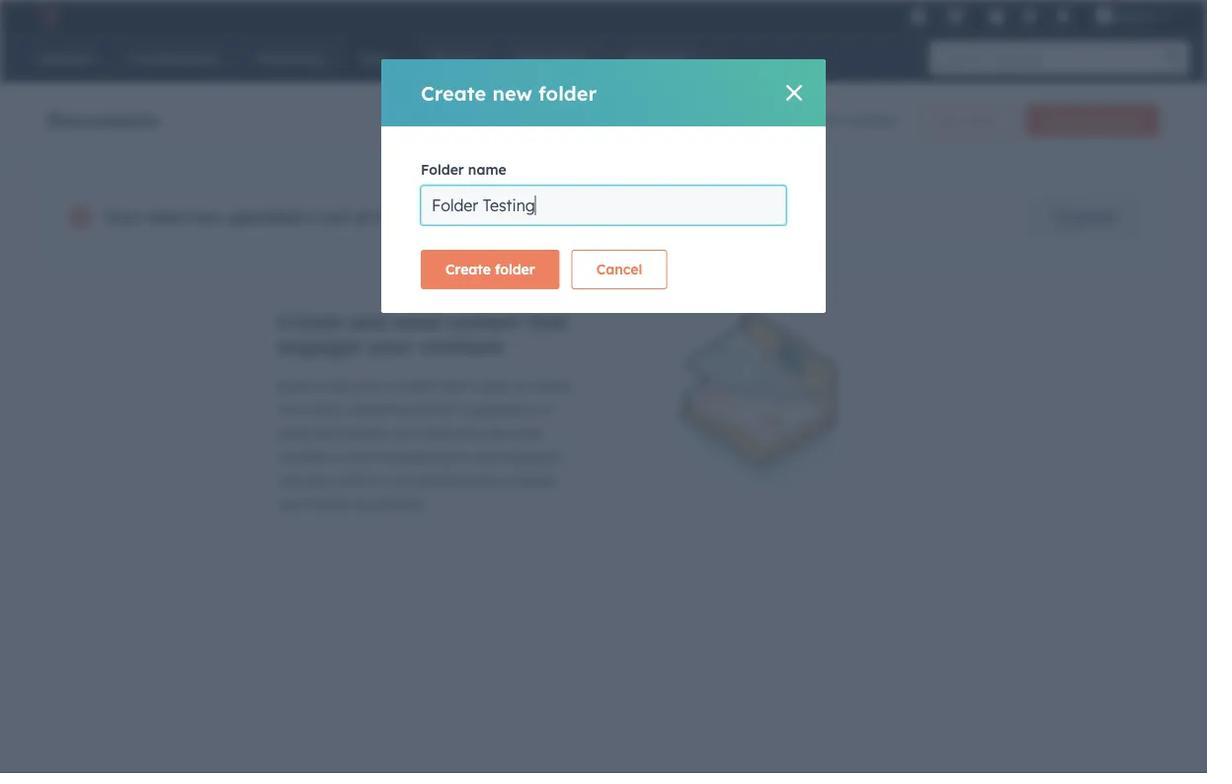 Task type: vqa. For each thing, say whether or not it's contained in the screenshot.
the view contacts in the data model overview
no



Task type: locate. For each thing, give the bounding box(es) containing it.
new folder button
[[920, 105, 1015, 136]]

content inside create and send content that engages your contacts
[[446, 309, 521, 334]]

help button
[[981, 0, 1014, 32]]

0 horizontal spatial upgrade link
[[906, 5, 931, 26]]

bob builder image
[[1096, 7, 1114, 25]]

create inside button
[[446, 261, 491, 278]]

documents. down folder
[[389, 208, 482, 227]]

crm right with
[[691, 209, 721, 226]]

upload inside button
[[1043, 113, 1084, 128]]

0 horizontal spatial 0
[[306, 208, 317, 227]]

that
[[527, 309, 568, 334]]

0 horizontal spatial 5
[[375, 208, 384, 227]]

document
[[1087, 113, 1144, 128]]

search button
[[1157, 42, 1190, 75]]

2 horizontal spatial folder
[[965, 113, 998, 128]]

1 vertical spatial documents.
[[352, 496, 428, 514]]

upload down library in the left of the page
[[347, 401, 395, 419]]

0 horizontal spatial and
[[278, 401, 303, 419]]

0 vertical spatial 5
[[835, 112, 843, 129]]

0 horizontal spatial crm
[[339, 472, 370, 490]]

content
[[446, 309, 521, 334], [389, 378, 439, 395], [278, 449, 327, 466]]

1 horizontal spatial and
[[349, 309, 387, 334]]

apple
[[1118, 7, 1153, 24]]

upgrade link
[[906, 5, 931, 26], [1031, 198, 1140, 237]]

folder right new on the right of the page
[[965, 113, 998, 128]]

upload inside build a library of content that's easy to share and track. upload any pdf, powerpoint, or word documents you have and see what content is most interesting to your contacts. use your crm or connected inbox to easily send these documents.
[[347, 401, 395, 419]]

create up contacts
[[446, 261, 491, 278]]

2 vertical spatial folder
[[495, 261, 535, 278]]

1 horizontal spatial content
[[389, 378, 439, 395]]

of left the "created"
[[818, 112, 831, 129]]

0 vertical spatial or
[[540, 401, 554, 419]]

1 vertical spatial of
[[354, 208, 370, 227]]

cancel button
[[572, 250, 668, 290]]

0 vertical spatial documents
[[583, 209, 656, 226]]

0 vertical spatial create
[[421, 81, 487, 105]]

new
[[493, 81, 533, 105]]

1 vertical spatial send
[[278, 496, 309, 514]]

0 vertical spatial content
[[446, 309, 521, 334]]

content up any
[[389, 378, 439, 395]]

0 horizontal spatial documents
[[316, 425, 389, 442]]

1 vertical spatial upload
[[347, 401, 395, 419]]

2 vertical spatial create
[[278, 309, 343, 334]]

2 vertical spatial content
[[278, 449, 327, 466]]

documents banner
[[47, 99, 1160, 136]]

documents.
[[389, 208, 482, 227], [352, 496, 428, 514]]

marketplaces image
[[947, 9, 965, 27]]

create for create folder
[[446, 261, 491, 278]]

of
[[818, 112, 831, 129], [354, 208, 370, 227], [372, 378, 385, 395]]

upgrade image
[[910, 8, 928, 26]]

easily
[[520, 472, 557, 490]]

folder right new
[[539, 81, 597, 105]]

and left see
[[456, 425, 481, 442]]

documents
[[583, 209, 656, 226], [316, 425, 389, 442]]

1 horizontal spatial your
[[368, 334, 414, 359]]

pdf,
[[426, 401, 456, 419]]

1 horizontal spatial to
[[503, 472, 516, 490]]

engages
[[278, 334, 362, 359]]

cancel
[[597, 261, 643, 278]]

crm
[[691, 209, 721, 226], [339, 472, 370, 490]]

uploaded
[[226, 208, 301, 227]]

0 horizontal spatial to
[[455, 449, 468, 466]]

documents. inside build a library of content that's easy to share and track. upload any pdf, powerpoint, or word documents you have and see what content is most interesting to your contacts. use your crm or connected inbox to easily send these documents.
[[352, 496, 428, 514]]

1 vertical spatial folder
[[965, 113, 998, 128]]

1 horizontal spatial upload
[[1043, 113, 1084, 128]]

your team has uploaded 0 out of 5 documents.
[[104, 208, 482, 227]]

to
[[517, 378, 531, 395], [455, 449, 468, 466], [503, 472, 516, 490]]

0 horizontal spatial folder
[[495, 261, 535, 278]]

upgrade link left marketplaces popup button at right
[[906, 5, 931, 26]]

create
[[421, 81, 487, 105], [446, 261, 491, 278], [278, 309, 343, 334]]

track.
[[307, 401, 343, 419]]

5 right out
[[375, 208, 384, 227]]

0 left the "created"
[[805, 112, 814, 129]]

unlock
[[497, 209, 542, 226]]

0
[[805, 112, 814, 129], [306, 208, 317, 227]]

send inside create and send content that engages your contacts
[[393, 309, 440, 334]]

your up any
[[368, 334, 414, 359]]

create left new
[[421, 81, 487, 105]]

starter.
[[762, 209, 809, 226]]

marketplaces button
[[935, 0, 977, 32]]

folder for new folder
[[965, 113, 998, 128]]

0 vertical spatial your
[[368, 334, 414, 359]]

or down most
[[374, 472, 387, 490]]

new folder
[[937, 113, 998, 128]]

created
[[846, 112, 896, 129]]

most
[[345, 449, 378, 466]]

2 vertical spatial of
[[372, 378, 385, 395]]

1 vertical spatial create
[[446, 261, 491, 278]]

more
[[546, 209, 579, 226]]

1 vertical spatial 5
[[375, 208, 384, 227]]

create inside create and send content that engages your contacts
[[278, 309, 343, 334]]

is
[[331, 449, 341, 466]]

of right library in the left of the page
[[372, 378, 385, 395]]

0 vertical spatial upload
[[1043, 113, 1084, 128]]

5 inside 'documents' banner
[[835, 112, 843, 129]]

build a library of content that's easy to share and track. upload any pdf, powerpoint, or word documents you have and see what content is most interesting to your contacts. use your crm or connected inbox to easily send these documents.
[[278, 378, 570, 514]]

out
[[322, 208, 349, 227]]

see
[[485, 425, 507, 442]]

and down build
[[278, 401, 303, 419]]

0 vertical spatial crm
[[691, 209, 721, 226]]

1 vertical spatial documents
[[316, 425, 389, 442]]

documents inside build a library of content that's easy to share and track. upload any pdf, powerpoint, or word documents you have and see what content is most interesting to your contacts. use your crm or connected inbox to easily send these documents.
[[316, 425, 389, 442]]

send up any
[[393, 309, 440, 334]]

0 horizontal spatial or
[[374, 472, 387, 490]]

upload
[[1043, 113, 1084, 128], [347, 401, 395, 419]]

to right inbox
[[503, 472, 516, 490]]

any
[[398, 401, 423, 419]]

share
[[534, 378, 570, 395]]

0 horizontal spatial your
[[306, 472, 335, 490]]

documents up most
[[316, 425, 389, 442]]

0 vertical spatial of
[[818, 112, 831, 129]]

connected
[[391, 472, 459, 490]]

0 vertical spatial 0
[[805, 112, 814, 129]]

contacts.
[[505, 449, 565, 466]]

1 horizontal spatial send
[[393, 309, 440, 334]]

your up these
[[306, 472, 335, 490]]

and
[[349, 309, 387, 334], [278, 401, 303, 419], [456, 425, 481, 442]]

send
[[393, 309, 440, 334], [278, 496, 309, 514]]

hubspot image
[[36, 4, 59, 28]]

or down the share
[[540, 401, 554, 419]]

1 horizontal spatial upgrade link
[[1031, 198, 1140, 237]]

1 vertical spatial or
[[374, 472, 387, 490]]

and inside create and send content that engages your contacts
[[349, 309, 387, 334]]

1 vertical spatial upgrade link
[[1031, 198, 1140, 237]]

0 horizontal spatial content
[[278, 449, 327, 466]]

create up a
[[278, 309, 343, 334]]

or
[[540, 401, 554, 419], [374, 472, 387, 490]]

help image
[[988, 9, 1006, 27]]

1 horizontal spatial folder
[[539, 81, 597, 105]]

5
[[835, 112, 843, 129], [375, 208, 384, 227]]

that's
[[443, 378, 479, 395]]

0 inside 'documents' banner
[[805, 112, 814, 129]]

your
[[368, 334, 414, 359], [472, 449, 501, 466], [306, 472, 335, 490]]

documents. down connected
[[352, 496, 428, 514]]

folder down unlock
[[495, 261, 535, 278]]

to up inbox
[[455, 449, 468, 466]]

0 vertical spatial and
[[349, 309, 387, 334]]

0 horizontal spatial send
[[278, 496, 309, 514]]

documents up cancel
[[583, 209, 656, 226]]

0 vertical spatial upgrade link
[[906, 5, 931, 26]]

hubspot link
[[24, 4, 74, 28]]

1 horizontal spatial of
[[372, 378, 385, 395]]

upgrade
[[1055, 209, 1115, 226]]

team
[[146, 208, 187, 227]]

0 vertical spatial send
[[393, 309, 440, 334]]

2 horizontal spatial of
[[818, 112, 831, 129]]

settings image
[[1022, 8, 1039, 26]]

of right out
[[354, 208, 370, 227]]

suite
[[725, 209, 758, 226]]

apple button
[[1084, 0, 1182, 32]]

build
[[278, 378, 310, 395]]

0 vertical spatial to
[[517, 378, 531, 395]]

folder inside 'documents' banner
[[965, 113, 998, 128]]

2 horizontal spatial content
[[446, 309, 521, 334]]

1 horizontal spatial documents
[[583, 209, 656, 226]]

1 horizontal spatial 0
[[805, 112, 814, 129]]

and up library in the left of the page
[[349, 309, 387, 334]]

content down the word
[[278, 449, 327, 466]]

crm down most
[[339, 472, 370, 490]]

of inside build a library of content that's easy to share and track. upload any pdf, powerpoint, or word documents you have and see what content is most interesting to your contacts. use your crm or connected inbox to easily send these documents.
[[372, 378, 385, 395]]

has
[[192, 208, 220, 227]]

contacts
[[420, 334, 504, 359]]

to right easy
[[517, 378, 531, 395]]

1 horizontal spatial 5
[[835, 112, 843, 129]]

content down create folder button
[[446, 309, 521, 334]]

folder
[[539, 81, 597, 105], [965, 113, 998, 128], [495, 261, 535, 278]]

2 horizontal spatial and
[[456, 425, 481, 442]]

2 horizontal spatial your
[[472, 449, 501, 466]]

your up inbox
[[472, 449, 501, 466]]

upgrade link containing upgrade
[[1031, 198, 1140, 237]]

easy
[[483, 378, 513, 395]]

new
[[937, 113, 962, 128]]

1 vertical spatial your
[[472, 449, 501, 466]]

5 left the "created"
[[835, 112, 843, 129]]

send down use
[[278, 496, 309, 514]]

0 left out
[[306, 208, 317, 227]]

unlock more documents with crm suite starter.
[[497, 209, 809, 226]]

0 vertical spatial folder
[[539, 81, 597, 105]]

upload document
[[1043, 113, 1144, 128]]

1 vertical spatial crm
[[339, 472, 370, 490]]

upload left the document
[[1043, 113, 1084, 128]]

library
[[327, 378, 368, 395]]

upgrade link down upload document
[[1031, 198, 1140, 237]]

2 vertical spatial to
[[503, 472, 516, 490]]

0 horizontal spatial upload
[[347, 401, 395, 419]]

send inside build a library of content that's easy to share and track. upload any pdf, powerpoint, or word documents you have and see what content is most interesting to your contacts. use your crm or connected inbox to easily send these documents.
[[278, 496, 309, 514]]



Task type: describe. For each thing, give the bounding box(es) containing it.
notifications button
[[1047, 0, 1080, 32]]

upload document button
[[1026, 105, 1160, 136]]

create and send content that engages your contacts
[[278, 309, 568, 359]]

have
[[421, 425, 452, 442]]

1 horizontal spatial or
[[540, 401, 554, 419]]

apple menu
[[904, 0, 1184, 32]]

what
[[511, 425, 543, 442]]

crm inside build a library of content that's easy to share and track. upload any pdf, powerpoint, or word documents you have and see what content is most interesting to your contacts. use your crm or connected inbox to easily send these documents.
[[339, 472, 370, 490]]

folder name
[[421, 161, 507, 178]]

settings link
[[1018, 5, 1043, 26]]

1 vertical spatial and
[[278, 401, 303, 419]]

Search HubSpot search field
[[930, 42, 1172, 75]]

close image
[[787, 85, 803, 101]]

word
[[278, 425, 312, 442]]

documents
[[47, 107, 159, 132]]

folder for create folder
[[495, 261, 535, 278]]

your inside create and send content that engages your contacts
[[368, 334, 414, 359]]

2 vertical spatial your
[[306, 472, 335, 490]]

1 vertical spatial 0
[[306, 208, 317, 227]]

create for create new folder
[[421, 81, 487, 105]]

search image
[[1166, 51, 1180, 65]]

1 horizontal spatial crm
[[691, 209, 721, 226]]

0 vertical spatial documents.
[[389, 208, 482, 227]]

create folder button
[[421, 250, 560, 290]]

name
[[468, 161, 507, 178]]

1 vertical spatial content
[[389, 378, 439, 395]]

notifications image
[[1055, 9, 1072, 27]]

you
[[393, 425, 417, 442]]

0 horizontal spatial of
[[354, 208, 370, 227]]

create new folder
[[421, 81, 597, 105]]

with
[[660, 209, 687, 226]]

0 of 5 created
[[805, 112, 896, 129]]

Folder name text field
[[421, 186, 787, 225]]

a
[[314, 378, 323, 395]]

powerpoint,
[[460, 401, 537, 419]]

use
[[278, 472, 303, 490]]

your
[[104, 208, 141, 227]]

2 vertical spatial and
[[456, 425, 481, 442]]

interesting
[[382, 449, 451, 466]]

of inside 'documents' banner
[[818, 112, 831, 129]]

create folder
[[446, 261, 535, 278]]

1 vertical spatial to
[[455, 449, 468, 466]]

create for create and send content that engages your contacts
[[278, 309, 343, 334]]

these
[[313, 496, 348, 514]]

inbox
[[463, 472, 499, 490]]

folder
[[421, 161, 464, 178]]

2 horizontal spatial to
[[517, 378, 531, 395]]



